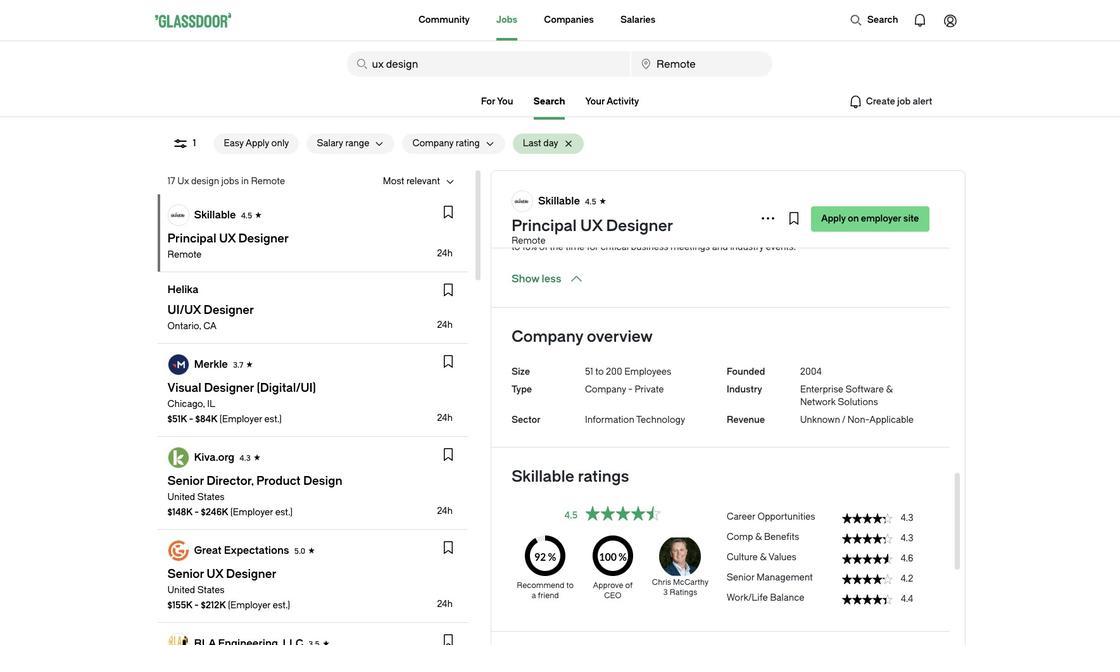 Task type: locate. For each thing, give the bounding box(es) containing it.
0 horizontal spatial a
[[532, 592, 536, 601]]

1 button
[[163, 134, 206, 154]]

- for great expectations
[[195, 601, 199, 611]]

& left values
[[761, 553, 767, 563]]

0 horizontal spatial this
[[591, 204, 606, 215]]

- right $148k at the bottom of the page
[[195, 508, 199, 518]]

4.5 for rightmost skillable logo
[[585, 198, 597, 207]]

to right recommend
[[567, 582, 574, 591]]

(employer inside united states $155k - $212k (employer est.)
[[228, 601, 271, 611]]

the
[[790, 229, 804, 240], [550, 242, 564, 253]]

- right $51k
[[189, 414, 193, 425]]

24h for great expectations
[[437, 599, 453, 610]]

status up comp & benefits 4.3 stars out of 5 element
[[842, 514, 893, 524]]

2 horizontal spatial company
[[585, 385, 627, 395]]

time
[[566, 242, 585, 253]]

great
[[194, 545, 222, 557]]

for
[[577, 204, 589, 215], [587, 242, 599, 253]]

4.5 down 17 ux design jobs in remote on the top left
[[241, 212, 252, 220]]

none field 'search location'
[[632, 51, 773, 77]]

4.5 inside jobs list element
[[241, 212, 252, 220]]

1 vertical spatial remote
[[512, 236, 546, 246]]

0 vertical spatial united
[[168, 492, 195, 503]]

24h for merkle
[[437, 413, 453, 424]]

company rating
[[413, 138, 480, 149]]

work/life balance
[[727, 593, 805, 604]]

and
[[544, 217, 560, 227], [670, 217, 686, 227], [751, 217, 766, 227], [713, 242, 728, 253]]

position down supports
[[893, 217, 927, 227]]

apply left only
[[246, 138, 269, 149]]

comp & benefits 4.3 stars out of 5 element
[[727, 527, 930, 547]]

remote inside "principal ux designer remote"
[[512, 236, 546, 246]]

1 vertical spatial company
[[512, 328, 584, 346]]

(employer
[[220, 414, 262, 425], [231, 508, 273, 518], [228, 601, 271, 611]]

1 horizontal spatial 4.5
[[565, 510, 578, 521]]

in down that
[[866, 217, 873, 227]]

skillable logo image down the ux
[[168, 205, 189, 226]]

(employer inside 'united states $148k - $246k (employer est.)'
[[231, 508, 273, 518]]

0 horizontal spatial on
[[650, 229, 661, 240]]

1 horizontal spatial on
[[848, 214, 860, 224]]

use
[[528, 229, 543, 240]]

to inside recommend to a friend
[[567, 582, 574, 591]]

senior management 4.2 stars out of 5 element
[[727, 567, 930, 587]]

for up "focus"
[[577, 204, 589, 215]]

& right comp
[[756, 532, 762, 543]]

&
[[887, 385, 893, 395], [756, 532, 762, 543], [761, 553, 767, 563]]

or
[[610, 229, 618, 240]]

1 24h from the top
[[437, 248, 453, 259]]

est.) for merkle
[[265, 414, 282, 425]]

1 horizontal spatial search
[[868, 15, 899, 25]]

1 vertical spatial (employer
[[231, 508, 273, 518]]

mccarthy
[[674, 578, 709, 587]]

1 vertical spatial 4.5
[[241, 212, 252, 220]]

recommend to a friend
[[517, 582, 574, 601]]

status inside senior management 4.2 stars out of 5 element
[[842, 575, 893, 585]]

- for kiva.org
[[195, 508, 199, 518]]

skillable logo image down working
[[513, 191, 533, 212]]

0 horizontal spatial company
[[413, 138, 454, 149]]

expectations
[[224, 545, 289, 557]]

0 horizontal spatial employees
[[625, 367, 672, 378]]

0 horizontal spatial in
[[241, 176, 249, 187]]

status up culture & values 4.6 stars out of 5 element
[[842, 534, 893, 544]]

- inside chicago, il $51k - $84k (employer est.)
[[189, 414, 193, 425]]

states inside 'united states $148k - $246k (employer est.)'
[[197, 492, 225, 503]]

to up phone
[[627, 217, 636, 227]]

1 horizontal spatial in
[[660, 204, 667, 215]]

company inside dropdown button
[[413, 138, 454, 149]]

status inside culture & values 4.6 stars out of 5 element
[[842, 554, 893, 565]]

position
[[608, 204, 642, 215], [893, 217, 927, 227]]

ux
[[178, 176, 189, 187]]

on up is
[[848, 214, 860, 224]]

in right are
[[660, 204, 667, 215]]

status inside career opportunities 4.3 stars out of 5 element
[[842, 514, 893, 524]]

- inside 'united states $148k - $246k (employer est.)'
[[195, 508, 199, 518]]

employees up the travel
[[817, 217, 864, 227]]

0 vertical spatial 4.3
[[240, 454, 251, 463]]

2 vertical spatial 4.3
[[901, 534, 914, 544]]

-
[[629, 385, 633, 395], [189, 414, 193, 425], [195, 508, 199, 518], [195, 601, 199, 611]]

remote up "helika"
[[168, 250, 202, 260]]

an
[[663, 229, 673, 240]]

2 vertical spatial 4.5
[[565, 510, 578, 521]]

on down regular
[[650, 229, 661, 240]]

0 vertical spatial on
[[848, 214, 860, 224]]

company up size
[[512, 328, 584, 346]]

1 vertical spatial of
[[626, 582, 633, 591]]

0 horizontal spatial apply
[[246, 138, 269, 149]]

in right jobs
[[241, 176, 249, 187]]

2 24h from the top
[[437, 320, 453, 331]]

industry
[[727, 385, 763, 395]]

3 24h from the top
[[437, 413, 453, 424]]

0 horizontal spatial remote
[[168, 250, 202, 260]]

their
[[545, 229, 564, 240]]

career opportunities 4.3 stars out of 5 element
[[727, 506, 930, 527]]

culture & values 4.6 stars out of 5 element
[[727, 547, 930, 567]]

remote down privacy
[[512, 236, 546, 246]]

states
[[197, 492, 225, 503], [197, 585, 225, 596]]

last
[[523, 138, 542, 149]]

1 horizontal spatial none field
[[632, 51, 773, 77]]

status left 4.2
[[842, 575, 893, 585]]

(employer inside chicago, il $51k - $84k (employer est.)
[[220, 414, 262, 425]]

/
[[843, 415, 846, 426]]

1 vertical spatial this
[[876, 217, 891, 227]]

most
[[383, 176, 405, 187]]

are
[[644, 204, 658, 215]]

skillable down working conditions
[[539, 195, 580, 207]]

the down calls.
[[790, 229, 804, 240]]

est.) inside chicago, il $51k - $84k (employer est.)
[[265, 414, 282, 425]]

17 ux design jobs in remote
[[168, 176, 285, 187]]

4.5 up ux
[[585, 198, 597, 207]]

chicago,
[[168, 399, 205, 410]]

est.) for kiva.org
[[275, 508, 293, 518]]

none field search keyword
[[347, 51, 631, 77]]

employees up private
[[625, 367, 672, 378]]

1 none field from the left
[[347, 51, 631, 77]]

states inside united states $155k - $212k (employer est.)
[[197, 585, 225, 596]]

1 horizontal spatial of
[[626, 582, 633, 591]]

a down recommend
[[532, 592, 536, 601]]

search link
[[534, 96, 565, 107]]

great expectations logo image
[[168, 541, 189, 561]]

1 horizontal spatial this
[[876, 217, 891, 227]]

1 vertical spatial for
[[587, 242, 599, 253]]

ceo chris mccarthy image
[[660, 536, 702, 578]]

remote inside jobs list element
[[168, 250, 202, 260]]

company for company overview
[[512, 328, 584, 346]]

for down computer
[[587, 242, 599, 253]]

2 none field from the left
[[632, 51, 773, 77]]

anticipated
[[860, 229, 907, 240]]

(employer right the $246k
[[231, 508, 273, 518]]

status for comp & benefits
[[842, 534, 893, 544]]

jobs
[[497, 15, 518, 25]]

status left 4.4 at the right of the page
[[842, 595, 893, 605]]

0 vertical spatial est.)
[[265, 414, 282, 425]]

and down basis
[[713, 242, 728, 253]]

kiva.org logo image
[[168, 448, 189, 468]]

1 horizontal spatial the
[[790, 229, 804, 240]]

non-
[[848, 415, 870, 426]]

design
[[191, 176, 219, 187]]

4 24h from the top
[[437, 506, 453, 517]]

2 horizontal spatial 4.5
[[585, 198, 597, 207]]

3.7
[[233, 361, 244, 370]]

est.) inside 'united states $148k - $246k (employer est.)'
[[275, 508, 293, 518]]

0 horizontal spatial 4.5
[[241, 212, 252, 220]]

1 states from the top
[[197, 492, 225, 503]]

a left remote
[[670, 204, 675, 215]]

company rating button
[[403, 134, 480, 154]]

united up $148k at the bottom of the page
[[168, 492, 195, 503]]

1 united from the top
[[168, 492, 195, 503]]

(employer for great expectations
[[228, 601, 271, 611]]

2 vertical spatial in
[[866, 217, 873, 227]]

1 vertical spatial united
[[168, 585, 195, 596]]

states up $212k
[[197, 585, 225, 596]]

site
[[904, 214, 920, 224]]

status left 4.6
[[842, 554, 893, 565]]

states for great expectations
[[197, 585, 225, 596]]

and up throughout
[[751, 217, 766, 227]]

1 horizontal spatial company
[[512, 328, 584, 346]]

2 vertical spatial remote
[[168, 250, 202, 260]]

company down 200
[[585, 385, 627, 395]]

phone
[[621, 229, 647, 240]]

(employer right $212k
[[228, 601, 271, 611]]

skillable logo image
[[513, 191, 533, 212], [168, 205, 189, 226]]

0 vertical spatial search
[[868, 15, 899, 25]]

- down 51 to 200 employees
[[629, 385, 633, 395]]

ceo
[[605, 592, 622, 601]]

None field
[[347, 51, 631, 77], [632, 51, 773, 77]]

2 states from the top
[[197, 585, 225, 596]]

0 vertical spatial 4.5
[[585, 198, 597, 207]]

skillable down sector at left
[[512, 468, 575, 486]]

4.6
[[901, 554, 914, 565]]

a left space
[[835, 204, 841, 215]]

- inside united states $155k - $212k (employer est.)
[[195, 601, 199, 611]]

3
[[664, 589, 668, 597]]

$155k
[[168, 601, 192, 611]]

on inside button
[[848, 214, 860, 224]]

this up ux
[[591, 204, 606, 215]]

- right $155k
[[195, 601, 199, 611]]

company for company rating
[[413, 138, 454, 149]]

ux
[[581, 217, 603, 235]]

1 vertical spatial skillable
[[194, 209, 236, 221]]

remote right jobs
[[251, 176, 285, 187]]

and down conditions on the top of page
[[544, 217, 560, 227]]

relevant
[[407, 176, 440, 187]]

1 vertical spatial 4.3
[[901, 513, 914, 524]]

in
[[241, 176, 249, 187], [660, 204, 667, 215], [866, 217, 873, 227]]

unknown
[[801, 415, 841, 426]]

company overview
[[512, 328, 653, 346]]

4.3
[[240, 454, 251, 463], [901, 513, 914, 524], [901, 534, 914, 544]]

status down ratings
[[586, 506, 662, 521]]

apply on employer site
[[822, 214, 920, 224]]

travel
[[824, 229, 849, 240]]

5 24h from the top
[[437, 599, 453, 610]]

united inside united states $155k - $212k (employer est.)
[[168, 585, 195, 596]]

2 horizontal spatial a
[[835, 204, 841, 215]]

search button
[[844, 8, 905, 33]]

1 vertical spatial states
[[197, 585, 225, 596]]

0 vertical spatial employees
[[817, 217, 864, 227]]

2 vertical spatial skillable
[[512, 468, 575, 486]]

0 vertical spatial (employer
[[220, 414, 262, 425]]

0 vertical spatial this
[[591, 204, 606, 215]]

last day
[[523, 138, 559, 149]]

states up the $246k
[[197, 492, 225, 503]]

2 vertical spatial est.)
[[273, 601, 290, 611]]

status
[[586, 506, 662, 521], [842, 514, 893, 524], [842, 534, 893, 544], [842, 554, 893, 565], [842, 575, 893, 585], [842, 595, 893, 605]]

setting,
[[763, 204, 794, 215]]

1 horizontal spatial position
[[893, 217, 927, 227]]

chicago, il $51k - $84k (employer est.)
[[168, 399, 282, 425]]

0 horizontal spatial none field
[[347, 51, 631, 77]]

0 vertical spatial remote
[[251, 176, 285, 187]]

0 vertical spatial skillable
[[539, 195, 580, 207]]

merkle
[[194, 359, 228, 371]]

0 vertical spatial states
[[197, 492, 225, 503]]

0 horizontal spatial skillable logo image
[[168, 205, 189, 226]]

status inside comp & benefits 4.3 stars out of 5 element
[[842, 534, 893, 544]]

show less
[[512, 273, 562, 285]]

solutions
[[838, 397, 879, 408]]

status for career opportunities
[[842, 514, 893, 524]]

status inside work/life balance 4.4 stars out of 5 element
[[842, 595, 893, 605]]

recommend
[[517, 582, 565, 591]]

0 vertical spatial &
[[887, 385, 893, 395]]

1 horizontal spatial apply
[[822, 214, 846, 224]]

community
[[419, 15, 470, 25]]

(employer for kiva.org
[[231, 508, 273, 518]]

requiring
[[796, 204, 833, 215]]

1 horizontal spatial remote
[[251, 176, 285, 187]]

24h for skillable
[[437, 248, 453, 259]]

united inside 'united states $148k - $246k (employer est.)'
[[168, 492, 195, 503]]

the down their
[[550, 242, 564, 253]]

skillable inside jobs list element
[[194, 209, 236, 221]]

0 vertical spatial apply
[[246, 138, 269, 149]]

position up attend
[[608, 204, 642, 215]]

most relevant button
[[373, 172, 440, 192]]

2 vertical spatial company
[[585, 385, 627, 395]]

0 horizontal spatial the
[[550, 242, 564, 253]]

1
[[193, 138, 196, 149]]

to up computer
[[588, 217, 596, 227]]

this up anticipated on the top right of page
[[876, 217, 891, 227]]

2 vertical spatial &
[[761, 553, 767, 563]]

of right 10%
[[540, 242, 548, 253]]

4.5 down skillable ratings
[[565, 510, 578, 521]]

calls.
[[793, 217, 815, 227]]

of right approve
[[626, 582, 633, 591]]

(employer right $84k
[[220, 414, 262, 425]]

1 vertical spatial apply
[[822, 214, 846, 224]]

1 vertical spatial &
[[756, 532, 762, 543]]

0 horizontal spatial position
[[608, 204, 642, 215]]

2 vertical spatial (employer
[[228, 601, 271, 611]]

4.5 for skillable logo in jobs list element
[[241, 212, 252, 220]]

1 vertical spatial est.)
[[275, 508, 293, 518]]

revenue
[[727, 415, 766, 426]]

0 vertical spatial company
[[413, 138, 454, 149]]

4.5 stars out of 5 image
[[586, 506, 662, 526]]

2 united from the top
[[168, 585, 195, 596]]

overview
[[587, 328, 653, 346]]

show
[[512, 273, 540, 285]]

1 vertical spatial on
[[650, 229, 661, 240]]

0 horizontal spatial of
[[540, 242, 548, 253]]

apply up the travel
[[822, 214, 846, 224]]

skillable down design
[[194, 209, 236, 221]]

1 horizontal spatial employees
[[817, 217, 864, 227]]

company
[[413, 138, 454, 149], [512, 328, 584, 346], [585, 385, 627, 395]]

skillable logo image inside jobs list element
[[168, 205, 189, 226]]

easy apply only
[[224, 138, 289, 149]]

Search keyword field
[[347, 51, 631, 77]]

company left rating
[[413, 138, 454, 149]]

est.) inside united states $155k - $212k (employer est.)
[[273, 601, 290, 611]]

2 horizontal spatial remote
[[512, 236, 546, 246]]

united up $155k
[[168, 585, 195, 596]]

0 vertical spatial of
[[540, 242, 548, 253]]

to
[[588, 217, 596, 227], [627, 217, 636, 227], [512, 242, 520, 253], [596, 367, 604, 378], [567, 582, 574, 591]]

1 vertical spatial search
[[534, 96, 565, 107]]

& right software
[[887, 385, 893, 395]]

senior management
[[727, 573, 813, 584]]



Task type: vqa. For each thing, say whether or not it's contained in the screenshot.


Task type: describe. For each thing, give the bounding box(es) containing it.
to right the 51
[[596, 367, 604, 378]]

network
[[801, 397, 836, 408]]

helika
[[168, 284, 199, 296]]

industry
[[731, 242, 764, 253]]

frequent
[[688, 217, 723, 227]]

conditions
[[550, 179, 598, 189]]

focus
[[562, 217, 586, 227]]

search inside button
[[868, 15, 899, 25]]

work/life balance 4.4 stars out of 5 element
[[727, 587, 930, 608]]

culture
[[727, 553, 758, 563]]

employer
[[862, 214, 902, 224]]

last day button
[[513, 134, 559, 154]]

easy apply only button
[[214, 134, 299, 154]]

culture & values
[[727, 553, 797, 563]]

companies
[[544, 15, 594, 25]]

$51k
[[168, 414, 187, 425]]

activity
[[607, 96, 640, 107]]

throughout
[[741, 229, 788, 240]]

will
[[512, 229, 525, 240]]

voice
[[768, 217, 791, 227]]

1 vertical spatial the
[[550, 242, 564, 253]]

your
[[586, 96, 605, 107]]

work/life
[[727, 593, 768, 604]]

51 to 200 employees
[[585, 367, 672, 378]]

career
[[727, 512, 756, 523]]

private
[[635, 385, 664, 395]]

for
[[481, 96, 496, 107]]

il
[[207, 399, 215, 410]]

4.3 inside jobs list element
[[240, 454, 251, 463]]

10%
[[523, 242, 537, 253]]

status for culture & values
[[842, 554, 893, 565]]

- for merkle
[[189, 414, 193, 425]]

0 vertical spatial the
[[790, 229, 804, 240]]

4.3 for career opportunities
[[901, 513, 914, 524]]

salaries link
[[621, 0, 656, 41]]

salaries
[[621, 15, 656, 25]]

business
[[631, 242, 669, 253]]

merkle logo image
[[168, 355, 189, 375]]

company rating trends element
[[727, 506, 930, 611]]

1 vertical spatial employees
[[625, 367, 672, 378]]

company - private
[[585, 385, 664, 395]]

that
[[870, 204, 887, 215]]

states for kiva.org
[[197, 492, 225, 503]]

company ratings element
[[512, 536, 715, 601]]

united states $155k - $212k (employer est.)
[[168, 585, 290, 611]]

is
[[851, 229, 858, 240]]

values
[[769, 553, 797, 563]]

0 vertical spatial position
[[608, 204, 642, 215]]

balance
[[771, 593, 805, 604]]

1 horizontal spatial skillable logo image
[[513, 191, 533, 212]]

0 vertical spatial in
[[241, 176, 249, 187]]

2 horizontal spatial in
[[866, 217, 873, 227]]

opportunities
[[758, 512, 816, 523]]

& for values
[[761, 553, 767, 563]]

status for work/life balance
[[842, 595, 893, 605]]

day.
[[806, 229, 822, 240]]

kiva.org
[[194, 452, 235, 464]]

comp & benefits
[[727, 532, 800, 543]]

24h for kiva.org
[[437, 506, 453, 517]]

& inside 'enterprise software & network solutions'
[[887, 385, 893, 395]]

5.0
[[294, 547, 306, 556]]

$148k
[[168, 508, 193, 518]]

$246k
[[201, 508, 228, 518]]

to down will on the top left of the page
[[512, 242, 520, 253]]

remote
[[677, 204, 707, 215]]

ontario, ca
[[168, 321, 217, 332]]

day
[[544, 138, 559, 149]]

attend
[[598, 217, 625, 227]]

and up 'on-'
[[670, 217, 686, 227]]

on inside the conditions for this position are in a remote home office setting, requiring a space that supports privacy and focus to attend to regular and frequent video and voice calls. employees in this position will use their computer or phone on an on-going basis throughout the day. travel is anticipated up to 10% of the time for critical business meetings and industry events.
[[650, 229, 661, 240]]

size
[[512, 367, 530, 378]]

only
[[272, 138, 289, 149]]

Search location field
[[632, 51, 773, 77]]

$212k
[[201, 601, 226, 611]]

1 vertical spatial position
[[893, 217, 927, 227]]

space
[[843, 204, 868, 215]]

salary range
[[317, 138, 370, 149]]

0 horizontal spatial search
[[534, 96, 565, 107]]

ratings
[[670, 589, 698, 597]]

& for benefits
[[756, 532, 762, 543]]

community link
[[419, 0, 470, 41]]

employees inside the conditions for this position are in a remote home office setting, requiring a space that supports privacy and focus to attend to regular and frequent video and voice calls. employees in this position will use their computer or phone on an on-going basis throughout the day. travel is anticipated up to 10% of the time for critical business meetings and industry events.
[[817, 217, 864, 227]]

united for kiva.org
[[168, 492, 195, 503]]

for you
[[481, 96, 514, 107]]

jobs list element
[[157, 195, 468, 646]]

of inside the conditions for this position are in a remote home office setting, requiring a space that supports privacy and focus to attend to regular and frequent video and voice calls. employees in this position will use their computer or phone on an on-going basis throughout the day. travel is anticipated up to 10% of the time for critical business meetings and industry events.
[[540, 242, 548, 253]]

designer
[[607, 217, 674, 235]]

regular
[[638, 217, 668, 227]]

supports
[[889, 204, 926, 215]]

you
[[497, 96, 514, 107]]

2004
[[801, 367, 822, 378]]

the conditions for this position are in a remote home office setting, requiring a space that supports privacy and focus to attend to regular and frequent video and voice calls. employees in this position will use their computer or phone on an on-going basis throughout the day. travel is anticipated up to 10% of the time for critical business meetings and industry events.
[[512, 204, 927, 253]]

company for company - private
[[585, 385, 627, 395]]

management
[[757, 573, 813, 584]]

applicable
[[870, 415, 914, 426]]

working conditions
[[512, 179, 598, 189]]

ca
[[203, 321, 217, 332]]

working
[[512, 179, 548, 189]]

of inside approve of ceo
[[626, 582, 633, 591]]

4.3 for comp & benefits
[[901, 534, 914, 544]]

apply inside button
[[246, 138, 269, 149]]

1 vertical spatial in
[[660, 204, 667, 215]]

apply inside button
[[822, 214, 846, 224]]

ontario,
[[168, 321, 201, 332]]

0 vertical spatial for
[[577, 204, 589, 215]]

events.
[[766, 242, 797, 253]]

video
[[725, 217, 748, 227]]

enterprise software & network solutions
[[801, 385, 893, 408]]

approve of ceo
[[593, 582, 633, 601]]

rla engineering, llc logo image
[[168, 634, 189, 646]]

(employer for merkle
[[220, 414, 262, 425]]

est.) for great expectations
[[273, 601, 290, 611]]

information technology
[[585, 415, 686, 426]]

a inside recommend to a friend
[[532, 592, 536, 601]]

great expectations
[[194, 545, 289, 557]]

ratings
[[578, 468, 630, 486]]

office
[[737, 204, 761, 215]]

easy
[[224, 138, 244, 149]]

status for senior management
[[842, 575, 893, 585]]

up
[[909, 229, 920, 240]]

17
[[168, 176, 175, 187]]

51
[[585, 367, 593, 378]]

skillable ratings
[[512, 468, 630, 486]]

united for great expectations
[[168, 585, 195, 596]]

4.2
[[901, 574, 914, 585]]

1 horizontal spatial a
[[670, 204, 675, 215]]

less
[[542, 273, 562, 285]]

critical
[[601, 242, 629, 253]]



